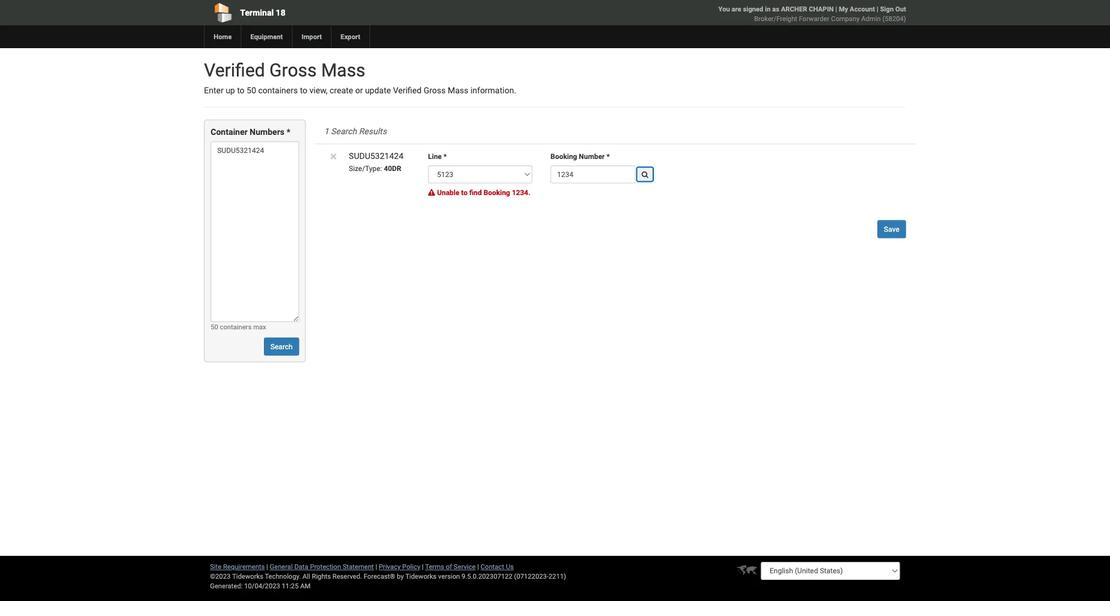 Task type: vqa. For each thing, say whether or not it's contained in the screenshot.
Site Requirements | General Data Protection Statement | Privacy Policy | Terms of Service | Contact Us ©2023 Tideworks Technology. All Rights Reserved. Forecast® by Tideworks version 9.5.0.202307122 (07122023-2211) Generated: 17/10/2023 10:56 AM
no



Task type: locate. For each thing, give the bounding box(es) containing it.
*
[[287, 127, 290, 137], [444, 152, 447, 161], [606, 152, 610, 161]]

× button
[[330, 149, 337, 164]]

home link
[[204, 25, 241, 48]]

1 horizontal spatial 50
[[247, 86, 256, 96]]

1 vertical spatial booking
[[484, 189, 510, 197]]

| left general
[[266, 563, 268, 571]]

contact
[[481, 563, 504, 571]]

information.
[[470, 86, 516, 96]]

booking number *
[[551, 152, 610, 161]]

0 vertical spatial 50
[[247, 86, 256, 96]]

find
[[469, 189, 482, 197]]

0 horizontal spatial *
[[287, 127, 290, 137]]

to left find
[[461, 189, 468, 197]]

0 horizontal spatial mass
[[321, 59, 365, 81]]

* right numbers
[[287, 127, 290, 137]]

version
[[438, 573, 460, 581]]

2 horizontal spatial *
[[606, 152, 610, 161]]

home
[[214, 33, 232, 41]]

1 vertical spatial containers
[[220, 323, 252, 331]]

1 horizontal spatial containers
[[258, 86, 298, 96]]

1 vertical spatial search
[[270, 343, 293, 351]]

company
[[831, 15, 860, 23]]

you
[[718, 5, 730, 13]]

us
[[506, 563, 514, 571]]

out
[[895, 5, 906, 13]]

mass left information. at the top
[[448, 86, 468, 96]]

booking left number
[[551, 152, 577, 161]]

terminal 18 link
[[204, 0, 486, 25]]

import
[[302, 33, 322, 41]]

* right number
[[606, 152, 610, 161]]

gross right update at the top of the page
[[424, 86, 446, 96]]

1234.
[[512, 189, 530, 197]]

Container Numbers * text field
[[211, 141, 299, 322]]

1 horizontal spatial gross
[[424, 86, 446, 96]]

contact us link
[[481, 563, 514, 571]]

requirements
[[223, 563, 265, 571]]

numbers
[[250, 127, 284, 137]]

1 horizontal spatial mass
[[448, 86, 468, 96]]

containers left view,
[[258, 86, 298, 96]]

containers left max
[[220, 323, 252, 331]]

to left view,
[[300, 86, 307, 96]]

0 horizontal spatial 50
[[211, 323, 218, 331]]

| up forecast®
[[375, 563, 377, 571]]

50
[[247, 86, 256, 96], [211, 323, 218, 331]]

0 horizontal spatial verified
[[204, 59, 265, 81]]

0 vertical spatial booking
[[551, 152, 577, 161]]

40dr
[[384, 164, 401, 173]]

terms
[[425, 563, 444, 571]]

* for container numbers *
[[287, 127, 290, 137]]

to right up
[[237, 86, 245, 96]]

site requirements | general data protection statement | privacy policy | terms of service | contact us ©2023 tideworks technology. all rights reserved. forecast® by tideworks version 9.5.0.202307122 (07122023-2211) generated: 10/04/2023 11:25 am
[[210, 563, 566, 590]]

booking right find
[[484, 189, 510, 197]]

0 vertical spatial search
[[331, 126, 357, 136]]

* right line
[[444, 152, 447, 161]]

line
[[428, 152, 442, 161]]

verified right update at the top of the page
[[393, 86, 422, 96]]

50 right up
[[247, 86, 256, 96]]

sign out link
[[880, 5, 906, 13]]

am
[[300, 582, 311, 590]]

0 horizontal spatial search
[[270, 343, 293, 351]]

broker/freight
[[754, 15, 797, 23]]

0 vertical spatial gross
[[269, 59, 317, 81]]

×
[[330, 149, 337, 164]]

0 vertical spatial containers
[[258, 86, 298, 96]]

1 vertical spatial 50
[[211, 323, 218, 331]]

chapin
[[809, 5, 834, 13]]

| up tideworks
[[422, 563, 424, 571]]

0 horizontal spatial gross
[[269, 59, 317, 81]]

1 vertical spatial mass
[[448, 86, 468, 96]]

* for booking number *
[[606, 152, 610, 161]]

1 horizontal spatial verified
[[393, 86, 422, 96]]

mass up the create
[[321, 59, 365, 81]]

exclamation triangle image
[[428, 189, 435, 196]]

enter
[[204, 86, 224, 96]]

generated:
[[210, 582, 243, 590]]

general data protection statement link
[[270, 563, 374, 571]]

10/04/2023
[[244, 582, 280, 590]]

in
[[765, 5, 771, 13]]

50 inside verified gross mass enter up to 50 containers to view, create or update verified gross mass information.
[[247, 86, 256, 96]]

| up 9.5.0.202307122 at bottom
[[477, 563, 479, 571]]

unable to find booking 1234.
[[437, 189, 530, 197]]

search
[[331, 126, 357, 136], [270, 343, 293, 351]]

verified
[[204, 59, 265, 81], [393, 86, 422, 96]]

50 inside 50 containers max search
[[211, 323, 218, 331]]

general
[[270, 563, 293, 571]]

sign
[[880, 5, 894, 13]]

| left my
[[835, 5, 837, 13]]

|
[[835, 5, 837, 13], [877, 5, 878, 13], [266, 563, 268, 571], [375, 563, 377, 571], [422, 563, 424, 571], [477, 563, 479, 571]]

50 left max
[[211, 323, 218, 331]]

forwarder
[[799, 15, 829, 23]]

my
[[839, 5, 848, 13]]

verified up up
[[204, 59, 265, 81]]

1 vertical spatial gross
[[424, 86, 446, 96]]

containers
[[258, 86, 298, 96], [220, 323, 252, 331]]

1 horizontal spatial search
[[331, 126, 357, 136]]

by
[[397, 573, 404, 581]]

1 vertical spatial verified
[[393, 86, 422, 96]]

you are signed in as archer chapin | my account | sign out broker/freight forwarder company admin (58204)
[[718, 5, 906, 23]]

booking
[[551, 152, 577, 161], [484, 189, 510, 197]]

terminal
[[240, 8, 274, 17]]

1
[[324, 126, 329, 136]]

import link
[[292, 25, 331, 48]]

service
[[454, 563, 476, 571]]

50 containers max search
[[211, 323, 293, 351]]

gross up view,
[[269, 59, 317, 81]]

containers inside 50 containers max search
[[220, 323, 252, 331]]

statement
[[343, 563, 374, 571]]

reserved.
[[333, 573, 362, 581]]

protection
[[310, 563, 341, 571]]

0 horizontal spatial containers
[[220, 323, 252, 331]]

results
[[359, 126, 387, 136]]

as
[[772, 5, 779, 13]]



Task type: describe. For each thing, give the bounding box(es) containing it.
sudu5321424
[[349, 151, 403, 161]]

site requirements link
[[210, 563, 265, 571]]

up
[[226, 86, 235, 96]]

equipment
[[250, 33, 283, 41]]

admin
[[861, 15, 881, 23]]

export link
[[331, 25, 369, 48]]

export
[[341, 33, 360, 41]]

container numbers *
[[211, 127, 290, 137]]

search image
[[642, 170, 648, 178]]

of
[[446, 563, 452, 571]]

my account link
[[839, 5, 875, 13]]

technology.
[[265, 573, 301, 581]]

1 horizontal spatial *
[[444, 152, 447, 161]]

18
[[276, 8, 285, 17]]

save
[[884, 225, 899, 233]]

search button
[[264, 338, 299, 356]]

policy
[[402, 563, 420, 571]]

number
[[579, 152, 605, 161]]

9.5.0.202307122
[[462, 573, 512, 581]]

signed
[[743, 5, 763, 13]]

create
[[330, 86, 353, 96]]

archer
[[781, 5, 807, 13]]

save button
[[877, 220, 906, 238]]

rights
[[312, 573, 331, 581]]

0 vertical spatial mass
[[321, 59, 365, 81]]

1 search results
[[324, 126, 387, 136]]

11:25
[[282, 582, 299, 590]]

max
[[253, 323, 266, 331]]

sudu5321424 size/type: 40dr
[[349, 151, 403, 173]]

data
[[294, 563, 308, 571]]

(58204)
[[882, 15, 906, 23]]

update
[[365, 86, 391, 96]]

privacy
[[379, 563, 401, 571]]

(07122023-
[[514, 573, 549, 581]]

©2023 tideworks
[[210, 573, 263, 581]]

1 horizontal spatial booking
[[551, 152, 577, 161]]

2 horizontal spatial to
[[461, 189, 468, 197]]

site
[[210, 563, 221, 571]]

container
[[211, 127, 248, 137]]

or
[[355, 86, 363, 96]]

tideworks
[[405, 573, 437, 581]]

containers inside verified gross mass enter up to 50 containers to view, create or update verified gross mass information.
[[258, 86, 298, 96]]

2211)
[[549, 573, 566, 581]]

privacy policy link
[[379, 563, 420, 571]]

search inside 50 containers max search
[[270, 343, 293, 351]]

terms of service link
[[425, 563, 476, 571]]

line *
[[428, 152, 447, 161]]

| left sign
[[877, 5, 878, 13]]

verified gross mass enter up to 50 containers to view, create or update verified gross mass information.
[[204, 59, 516, 96]]

unable
[[437, 189, 459, 197]]

Booking Number * text field
[[551, 165, 636, 183]]

terminal 18
[[240, 8, 285, 17]]

0 vertical spatial verified
[[204, 59, 265, 81]]

0 horizontal spatial booking
[[484, 189, 510, 197]]

equipment link
[[241, 25, 292, 48]]

1 horizontal spatial to
[[300, 86, 307, 96]]

0 horizontal spatial to
[[237, 86, 245, 96]]

view,
[[309, 86, 328, 96]]

size/type:
[[349, 164, 382, 173]]

account
[[850, 5, 875, 13]]

forecast®
[[364, 573, 395, 581]]

are
[[732, 5, 741, 13]]

all
[[303, 573, 310, 581]]



